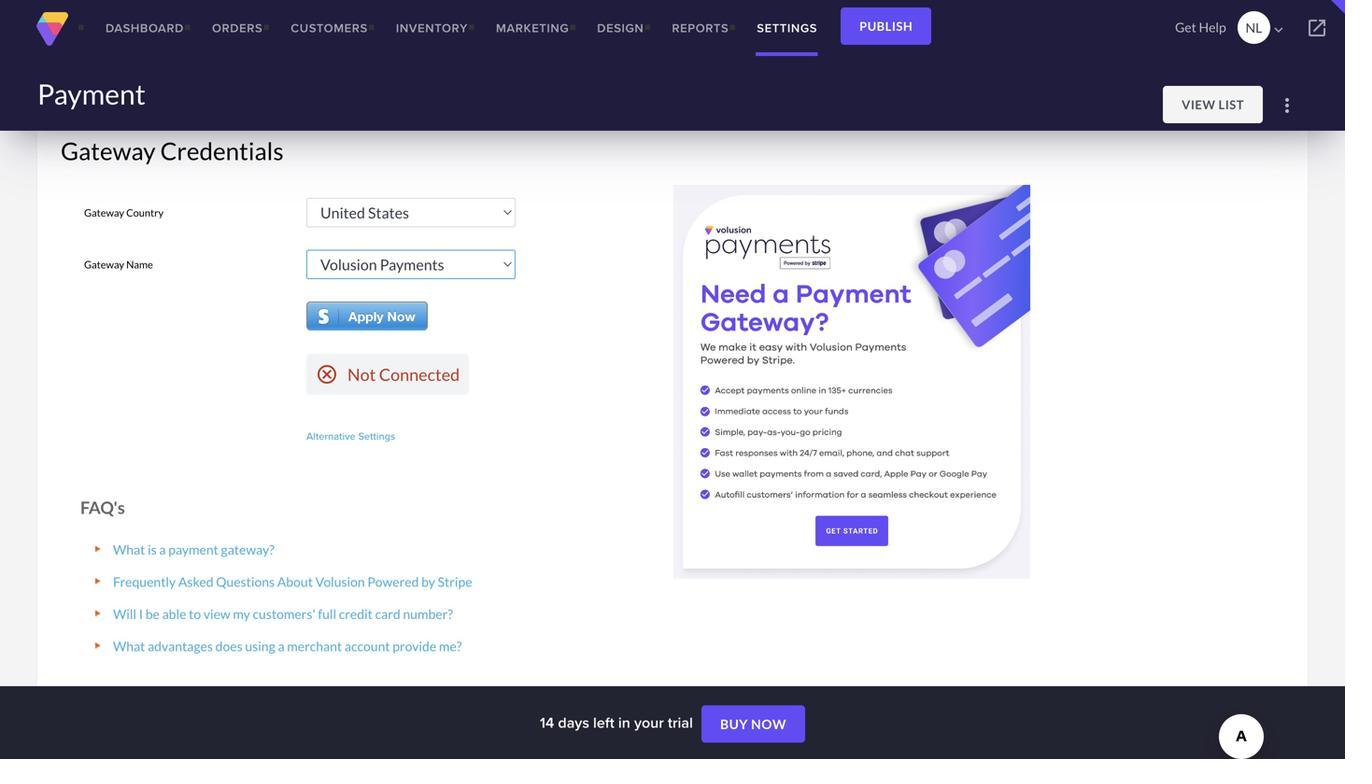 Task type: describe. For each thing, give the bounding box(es) containing it.
a inside the error reminder: you will need to set up a payment gateway to accept credit cards. set up your payment gateway now .
[[294, 15, 302, 33]]

trial
[[668, 712, 693, 734]]

dashboard
[[106, 19, 184, 37]]

14 days left in your trial
[[540, 712, 697, 734]]

alternative
[[306, 429, 356, 444]]

publish button
[[841, 7, 932, 45]]

my
[[233, 606, 250, 622]]

buy now
[[720, 717, 787, 733]]

powered
[[368, 574, 419, 590]]

0 horizontal spatial credit
[[339, 606, 373, 622]]

faq's
[[80, 497, 125, 518]]

error reminder: you will need to set up a payment gateway to accept credit cards. set up your payment gateway now .
[[53, 14, 812, 37]]

get help
[[1175, 19, 1226, 35]]

.
[[809, 15, 812, 33]]

orders
[[212, 19, 263, 37]]


[[1306, 17, 1328, 39]]

days
[[558, 712, 589, 734]]

customers'
[[253, 606, 315, 622]]

not
[[348, 364, 376, 385]]

help
[[1199, 19, 1226, 35]]

dashboard link
[[92, 0, 198, 56]]

full
[[318, 606, 336, 622]]

payment
[[168, 542, 218, 558]]

now for buy now
[[751, 717, 787, 733]]

using
[[245, 639, 275, 655]]

error
[[53, 15, 76, 37]]

cards.
[[531, 15, 569, 33]]

what for what is a payment gateway?
[[113, 542, 145, 558]]

more_vert
[[1276, 94, 1299, 117]]

what for what advantages does using a merchant account provide me?
[[113, 639, 145, 655]]

credit inside the error reminder: you will need to set up a payment gateway to accept credit cards. set up your payment gateway now .
[[489, 15, 528, 33]]

2 horizontal spatial to
[[427, 15, 440, 33]]

your inside the error reminder: you will need to set up a payment gateway to accept credit cards. set up your payment gateway now .
[[622, 14, 651, 36]]

frequently
[[113, 574, 176, 590]]

14
[[540, 712, 554, 734]]

gateway?
[[221, 542, 274, 558]]

view
[[203, 606, 230, 622]]

connected
[[379, 364, 460, 385]]

will
[[174, 15, 197, 33]]

by
[[421, 574, 435, 590]]

1 vertical spatial your
[[634, 712, 664, 734]]

will
[[113, 606, 136, 622]]

1 horizontal spatial up
[[601, 14, 618, 36]]

gateway name
[[84, 258, 155, 271]]

reports
[[672, 19, 729, 37]]

credentials
[[160, 136, 284, 165]]

payment down 'reminder:'
[[37, 77, 146, 111]]

does
[[215, 639, 243, 655]]

nl 
[[1246, 20, 1287, 38]]

nl
[[1246, 20, 1262, 35]]

apply now button
[[306, 302, 428, 331]]

account
[[345, 639, 390, 655]]

payment gateway link
[[37, 68, 204, 113]]

name
[[126, 258, 153, 271]]

questions
[[216, 574, 275, 590]]


[[1270, 22, 1287, 38]]

asked
[[178, 574, 214, 590]]

what is a payment gateway?
[[113, 542, 274, 558]]

view list
[[1182, 97, 1244, 112]]

inventory
[[396, 19, 468, 37]]

set up your payment gateway now link
[[575, 14, 806, 36]]

cancel not connected
[[316, 361, 460, 388]]



Task type: vqa. For each thing, say whether or not it's contained in the screenshot.
Pending Shipment
no



Task type: locate. For each thing, give the bounding box(es) containing it.
apply now
[[348, 309, 416, 324]]

need
[[200, 15, 232, 33]]

marketing
[[496, 19, 569, 37]]

now
[[387, 309, 416, 324], [751, 717, 787, 733]]

gateway country
[[84, 206, 166, 219]]

be
[[145, 606, 160, 622]]

a
[[294, 15, 302, 33], [159, 542, 166, 558], [278, 639, 285, 655]]

gateway down the dashboard
[[122, 81, 182, 100]]

1 horizontal spatial a
[[278, 639, 285, 655]]

1 vertical spatial what
[[113, 639, 145, 655]]

0 horizontal spatial now
[[387, 309, 416, 324]]

accept
[[443, 15, 486, 33]]

gateway credentials
[[61, 136, 284, 165]]

set
[[575, 14, 597, 36]]

your
[[622, 14, 651, 36], [634, 712, 664, 734]]

a right "using"
[[278, 639, 285, 655]]

gateway left now
[[716, 14, 774, 36]]

frequently asked questions about volusion powered by stripe
[[113, 574, 472, 590]]

0 vertical spatial your
[[622, 14, 651, 36]]

gateway left country
[[84, 206, 124, 219]]

able
[[162, 606, 186, 622]]

 link
[[1289, 0, 1345, 56]]

1 horizontal spatial now
[[751, 717, 787, 733]]

design
[[597, 19, 644, 37]]

settings right alternative
[[358, 429, 395, 444]]

settings
[[757, 19, 817, 37], [358, 429, 395, 444]]

left
[[593, 712, 615, 734]]

now right apply on the left
[[387, 309, 416, 324]]

get
[[1175, 19, 1197, 35]]

1 vertical spatial settings
[[358, 429, 395, 444]]

now inside buy now link
[[751, 717, 787, 733]]

1 vertical spatial now
[[751, 717, 787, 733]]

to left set
[[235, 15, 249, 33]]

apply
[[348, 309, 384, 324]]

alternative settings link
[[306, 429, 395, 444]]

now right buy
[[751, 717, 787, 733]]

now
[[778, 14, 806, 36]]

view
[[1182, 97, 1216, 112]]

number?
[[403, 606, 453, 622]]

0 horizontal spatial a
[[159, 542, 166, 558]]

what left is
[[113, 542, 145, 558]]

your right set
[[622, 14, 651, 36]]

what down will on the bottom of the page
[[113, 639, 145, 655]]

1 horizontal spatial settings
[[757, 19, 817, 37]]

0 vertical spatial settings
[[757, 19, 817, 37]]

1 vertical spatial a
[[159, 542, 166, 558]]

you
[[146, 15, 171, 33]]

2 vertical spatial a
[[278, 639, 285, 655]]

payment
[[655, 14, 712, 36], [305, 15, 362, 33], [37, 77, 146, 111], [60, 81, 118, 100]]

country
[[126, 206, 164, 219]]

payment right set
[[305, 15, 362, 33]]

stripe
[[438, 574, 472, 590]]

payment gateway
[[60, 81, 182, 100]]

me?
[[439, 639, 462, 655]]

credit right full
[[339, 606, 373, 622]]

customers
[[291, 19, 368, 37]]

i
[[139, 606, 143, 622]]

gateway
[[716, 14, 774, 36], [365, 15, 424, 33], [122, 81, 182, 100], [61, 136, 156, 165], [84, 206, 124, 219], [84, 258, 124, 271]]

now for apply now
[[387, 309, 416, 324]]

1 what from the top
[[113, 542, 145, 558]]

advantages
[[148, 639, 213, 655]]

0 horizontal spatial up
[[275, 15, 291, 33]]

to left the accept
[[427, 15, 440, 33]]

publish
[[860, 19, 913, 34]]

about
[[277, 574, 313, 590]]

what
[[113, 542, 145, 558], [113, 639, 145, 655]]

buy now link
[[702, 706, 805, 743]]

is
[[148, 542, 157, 558]]

0 vertical spatial what
[[113, 542, 145, 558]]

a right is
[[159, 542, 166, 558]]

what advantages does using a merchant account provide me?
[[113, 639, 462, 655]]

2 horizontal spatial a
[[294, 15, 302, 33]]

a right set
[[294, 15, 302, 33]]

volusion
[[315, 574, 365, 590]]

credit
[[489, 15, 528, 33], [339, 606, 373, 622]]

gateway left the accept
[[365, 15, 424, 33]]

gateway left name
[[84, 258, 124, 271]]

to
[[235, 15, 249, 33], [427, 15, 440, 33], [189, 606, 201, 622]]

0 vertical spatial credit
[[489, 15, 528, 33]]

set
[[252, 15, 272, 33]]

in
[[618, 712, 630, 734]]

0 vertical spatial now
[[387, 309, 416, 324]]

don't have a payment gateway? apply now image
[[674, 185, 1030, 579]]

card
[[375, 606, 400, 622]]

payment down error
[[60, 81, 118, 100]]

gateway down the payment gateway link
[[61, 136, 156, 165]]

your right in
[[634, 712, 664, 734]]

to right able in the bottom left of the page
[[189, 606, 201, 622]]

0 horizontal spatial to
[[189, 606, 201, 622]]

settings right reports
[[757, 19, 817, 37]]

cancel
[[316, 361, 338, 388]]

more_vert button
[[1272, 91, 1302, 121]]

alternative settings
[[306, 429, 395, 444]]

reminder:
[[76, 15, 144, 33]]

2 what from the top
[[113, 639, 145, 655]]

will i be able to view my customers' full credit card number?
[[113, 606, 453, 622]]

credit left cards. at top
[[489, 15, 528, 33]]

payment right design
[[655, 14, 712, 36]]

0 horizontal spatial settings
[[358, 429, 395, 444]]

1 horizontal spatial credit
[[489, 15, 528, 33]]

provide
[[393, 639, 436, 655]]

merchant
[[287, 639, 342, 655]]

now inside apply now button
[[387, 309, 416, 324]]

0 vertical spatial a
[[294, 15, 302, 33]]

view list link
[[1163, 86, 1263, 123]]

1 vertical spatial credit
[[339, 606, 373, 622]]

list
[[1219, 97, 1244, 112]]

buy
[[720, 717, 748, 733]]

1 horizontal spatial to
[[235, 15, 249, 33]]

up
[[601, 14, 618, 36], [275, 15, 291, 33]]



